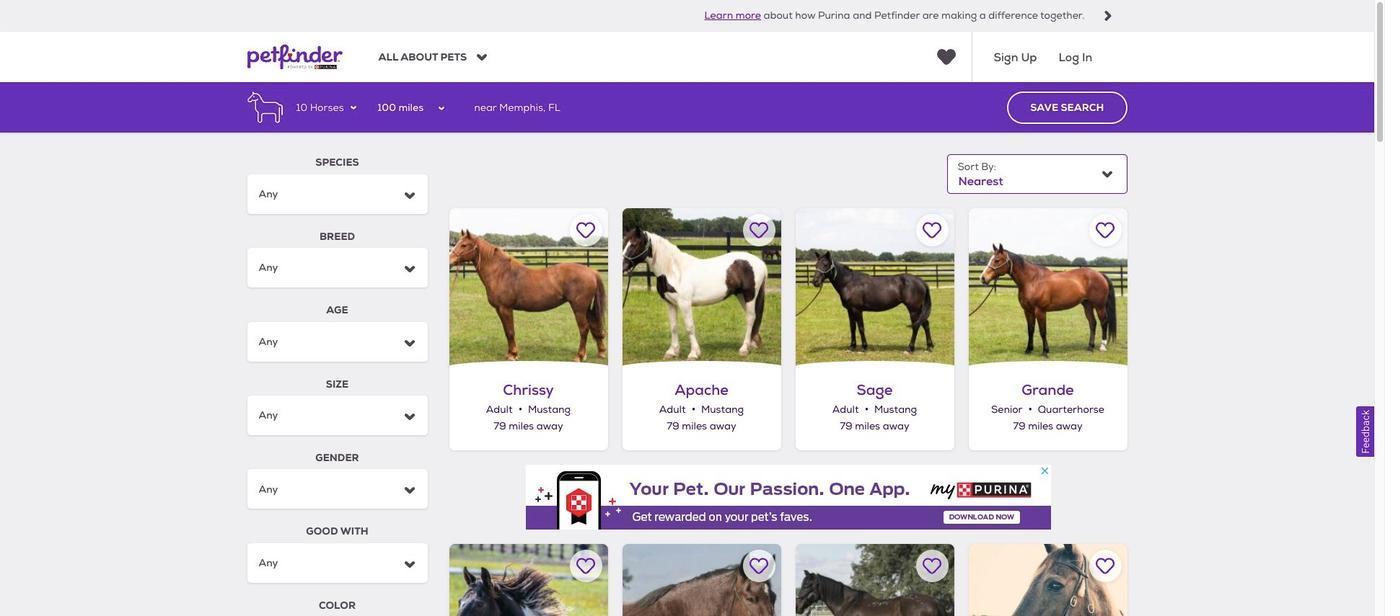 Task type: describe. For each thing, give the bounding box(es) containing it.
soledad, adoptable horse, senior male paso fino, 79 miles away. image
[[796, 545, 954, 617]]

splash, adoptable horse, adult male mustang, 79 miles away. image
[[449, 545, 608, 617]]

sage, adoptable horse, adult female mustang, 79 miles away. image
[[796, 209, 954, 368]]

rojo, adoptable horse, senior male mustang, 79 miles away. image
[[622, 545, 781, 617]]

chrissy, adoptable horse, adult female mustang, 79 miles away. image
[[449, 209, 608, 368]]



Task type: locate. For each thing, give the bounding box(es) containing it.
grande, adoptable horse, senior male quarterhorse, 79 miles away. image
[[969, 209, 1128, 368]]

apache, adoptable horse, adult male mustang, 79 miles away. image
[[622, 209, 781, 368]]

main content
[[0, 83, 1375, 617]]

advertisement element
[[526, 466, 1051, 531]]

petfinder home image
[[247, 32, 342, 83]]

koby, adoptable horse, senior male mustang, 79 miles away. image
[[969, 545, 1128, 617]]



Task type: vqa. For each thing, say whether or not it's contained in the screenshot.
Enter City, State, or ZIP text box
no



